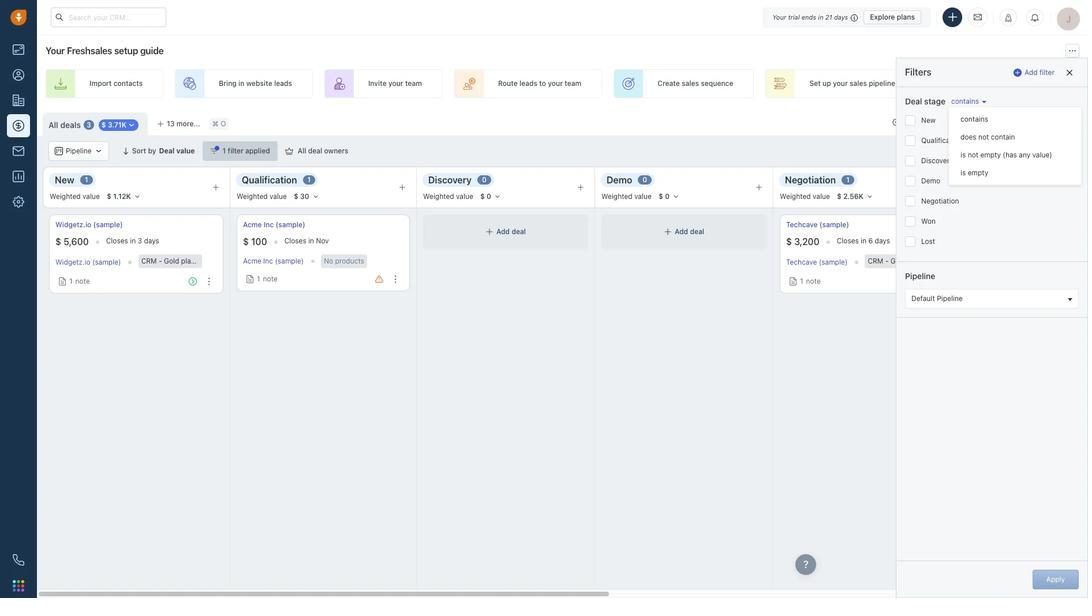 Task type: locate. For each thing, give the bounding box(es) containing it.
is
[[961, 151, 966, 159], [961, 169, 966, 177]]

in left "nov"
[[308, 237, 314, 245]]

0 horizontal spatial add deal
[[497, 228, 526, 236]]

note down 100 at top
[[263, 275, 278, 283]]

1 vertical spatial import
[[959, 118, 981, 126]]

leads left to
[[520, 79, 538, 88]]

1 vertical spatial widgetz.io (sample) link
[[55, 258, 121, 267]]

1 vertical spatial your
[[46, 46, 65, 56]]

0 horizontal spatial leads
[[274, 79, 292, 88]]

1 horizontal spatial 1 note
[[257, 275, 278, 283]]

filter for add
[[1040, 68, 1055, 77]]

$ 0 for demo
[[659, 192, 670, 201]]

new down pipeline popup button
[[55, 175, 74, 185]]

0 vertical spatial acme
[[243, 221, 262, 229]]

-
[[159, 257, 162, 266], [886, 257, 889, 266]]

closes in 3 days
[[106, 237, 159, 245]]

1 monthly from the left
[[197, 257, 223, 266]]

2 crm - gold plan monthly (sample) from the left
[[868, 257, 981, 266]]

0 horizontal spatial 1 note
[[69, 277, 90, 286]]

1 vertical spatial widgetz.io (sample)
[[55, 258, 121, 267]]

1 crm from the left
[[141, 257, 157, 266]]

techcave
[[786, 221, 818, 229], [786, 258, 817, 267]]

$ inside button
[[107, 192, 111, 201]]

inc down 100 at top
[[263, 257, 273, 266]]

acme inc (sample) down 100 at top
[[243, 257, 304, 266]]

(sample) down 3,200 at right
[[819, 258, 848, 267]]

does not contain
[[961, 133, 1015, 141]]

1 vertical spatial techcave
[[786, 258, 817, 267]]

sales right "create"
[[682, 79, 699, 88]]

empty down quotas and forecasting link
[[968, 169, 989, 177]]

2 sales from the left
[[850, 79, 867, 88]]

team right 'invite'
[[405, 79, 422, 88]]

your right 'up'
[[833, 79, 848, 88]]

note
[[263, 275, 278, 283], [75, 277, 90, 286], [806, 277, 821, 286]]

1 weighted value from the left
[[50, 192, 100, 201]]

0 vertical spatial acme inc (sample) link
[[243, 220, 305, 230]]

1 horizontal spatial import
[[959, 118, 981, 126]]

qualification down applied
[[242, 175, 297, 185]]

1 horizontal spatial your
[[773, 13, 787, 20]]

2 - from the left
[[886, 257, 889, 266]]

deal right by
[[159, 147, 175, 155]]

(sample) up the closes in 3 days
[[93, 221, 123, 229]]

1 gold from the left
[[164, 257, 179, 266]]

1 horizontal spatial note
[[263, 275, 278, 283]]

3 down $ 1.12k button
[[138, 237, 142, 245]]

container_wx8msf4aqz5i3rn1 image inside settings "popup button"
[[893, 118, 901, 126]]

all left owners
[[298, 147, 306, 155]]

all deal owners button
[[278, 141, 356, 161]]

your right 'invite'
[[389, 79, 403, 88]]

2 weighted value from the left
[[237, 192, 287, 201]]

container_wx8msf4aqz5i3rn1 image inside pipeline popup button
[[55, 147, 63, 155]]

2 horizontal spatial note
[[806, 277, 821, 286]]

$ inside dropdown button
[[101, 121, 106, 129]]

1 filter applied
[[223, 147, 270, 155]]

days right 6
[[875, 237, 890, 245]]

1 horizontal spatial deals
[[983, 118, 1001, 126]]

any
[[1019, 151, 1031, 159]]

widgetz.io (sample) link
[[55, 220, 123, 230], [55, 258, 121, 267]]

2 $ 0 button from the left
[[654, 191, 685, 203]]

weighted value for demo
[[602, 192, 652, 201]]

1 widgetz.io (sample) from the top
[[55, 221, 123, 229]]

settings
[[904, 118, 932, 126]]

negotiation up won
[[922, 197, 959, 206]]

0 vertical spatial your
[[773, 13, 787, 20]]

5 weighted value from the left
[[780, 192, 830, 201]]

all deal owners
[[298, 147, 348, 155]]

and
[[960, 147, 972, 156]]

acme
[[243, 221, 262, 229], [243, 257, 261, 266]]

0 vertical spatial all
[[49, 120, 58, 130]]

1 horizontal spatial all
[[298, 147, 306, 155]]

0 horizontal spatial negotiation
[[785, 175, 836, 185]]

1 sales from the left
[[682, 79, 699, 88]]

weighted for negotiation
[[780, 192, 811, 201]]

1 vertical spatial 3
[[138, 237, 142, 245]]

new down "deal stage"
[[922, 116, 936, 125]]

2 acme inc (sample) from the top
[[243, 257, 304, 266]]

0 horizontal spatial your
[[46, 46, 65, 56]]

closes
[[106, 237, 128, 245], [284, 237, 306, 245], [837, 237, 859, 245]]

days right the 21
[[834, 13, 848, 20]]

2 techcave from the top
[[786, 258, 817, 267]]

widgetz.io up $ 5,600
[[55, 221, 91, 229]]

in
[[818, 13, 824, 20], [238, 79, 244, 88], [130, 237, 136, 245], [308, 237, 314, 245], [861, 237, 867, 245]]

0 horizontal spatial sales
[[682, 79, 699, 88]]

container_wx8msf4aqz5i3rn1 image left settings
[[893, 118, 901, 126]]

discovery
[[922, 156, 954, 165], [428, 175, 472, 185]]

1 vertical spatial discovery
[[428, 175, 472, 185]]

deals inside button
[[983, 118, 1001, 126]]

widgetz.io (sample) up 5,600
[[55, 221, 123, 229]]

1 horizontal spatial filter
[[1040, 68, 1055, 77]]

pipeline
[[66, 147, 92, 156], [905, 271, 936, 281], [937, 294, 963, 303]]

container_wx8msf4aqz5i3rn1 image inside all deal owners button
[[285, 147, 293, 155]]

2 is from the top
[[961, 169, 966, 177]]

$ 3.71k button
[[99, 120, 139, 131]]

0 horizontal spatial monthly
[[197, 257, 223, 266]]

0 horizontal spatial deals
[[60, 120, 81, 130]]

1 vertical spatial negotiation
[[922, 197, 959, 206]]

1 vertical spatial acme
[[243, 257, 261, 266]]

all
[[49, 120, 58, 130], [298, 147, 306, 155]]

is for is not empty (has any value)
[[961, 151, 966, 159]]

techcave (sample) link up 3,200 at right
[[786, 220, 849, 230]]

techcave (sample) link down 3,200 at right
[[786, 258, 848, 267]]

1 vertical spatial inc
[[263, 257, 273, 266]]

in for $ 100
[[308, 237, 314, 245]]

0 horizontal spatial crm - gold plan monthly (sample)
[[141, 257, 254, 266]]

1 vertical spatial acme inc (sample) link
[[243, 257, 304, 266]]

0 horizontal spatial new
[[55, 175, 74, 185]]

does
[[961, 133, 977, 141]]

$ for $ 3.71k button
[[101, 121, 106, 129]]

1 - from the left
[[159, 257, 162, 266]]

note down 5,600
[[75, 277, 90, 286]]

3 closes from the left
[[837, 237, 859, 245]]

1 horizontal spatial $ 0
[[659, 192, 670, 201]]

2 crm from the left
[[868, 257, 884, 266]]

deal up settings
[[905, 96, 922, 106]]

- down the closes in 3 days
[[159, 257, 162, 266]]

weighted value for new
[[50, 192, 100, 201]]

1 vertical spatial techcave (sample) link
[[786, 258, 848, 267]]

import for import contacts
[[89, 79, 112, 88]]

0 horizontal spatial plan
[[181, 257, 195, 266]]

closes right 5,600
[[106, 237, 128, 245]]

phone element
[[7, 549, 30, 572]]

closes for 100
[[284, 237, 306, 245]]

closes for 3,200
[[837, 237, 859, 245]]

0 horizontal spatial pipeline
[[66, 147, 92, 156]]

is right quotas
[[961, 151, 966, 159]]

plan
[[181, 257, 195, 266], [908, 257, 922, 266]]

1 down 100 at top
[[257, 275, 260, 283]]

your right to
[[548, 79, 563, 88]]

1 vertical spatial container_wx8msf4aqz5i3rn1 image
[[55, 147, 63, 155]]

(sample) down '$ 100'
[[225, 257, 254, 266]]

phone image
[[13, 555, 24, 566]]

pipeline
[[869, 79, 895, 88]]

0 vertical spatial inc
[[264, 221, 274, 229]]

techcave (sample) down 3,200 at right
[[786, 258, 848, 267]]

2 horizontal spatial closes
[[837, 237, 859, 245]]

bring
[[219, 79, 237, 88]]

2 $ 0 from the left
[[659, 192, 670, 201]]

0 vertical spatial techcave
[[786, 221, 818, 229]]

widgetz.io (sample) link down 5,600
[[55, 258, 121, 267]]

your
[[389, 79, 403, 88], [548, 79, 563, 88], [833, 79, 848, 88]]

1 vertical spatial acme inc (sample)
[[243, 257, 304, 266]]

your inside "link"
[[389, 79, 403, 88]]

import left contacts
[[89, 79, 112, 88]]

weighted for qualification
[[237, 192, 268, 201]]

deals
[[983, 118, 1001, 126], [60, 120, 81, 130]]

0 vertical spatial deal
[[905, 96, 922, 106]]

0 horizontal spatial import
[[89, 79, 112, 88]]

your left trial
[[773, 13, 787, 20]]

in left 6
[[861, 237, 867, 245]]

your inside "link"
[[833, 79, 848, 88]]

2 team from the left
[[565, 79, 582, 88]]

1 vertical spatial techcave (sample)
[[786, 258, 848, 267]]

1 horizontal spatial -
[[886, 257, 889, 266]]

Search your CRM... text field
[[51, 8, 166, 27]]

widgetz.io down $ 5,600
[[55, 258, 90, 267]]

4 weighted value from the left
[[602, 192, 652, 201]]

value
[[176, 147, 195, 155], [83, 192, 100, 201], [270, 192, 287, 201], [456, 192, 473, 201], [635, 192, 652, 201], [813, 192, 830, 201]]

acme inc (sample) link down 100 at top
[[243, 257, 304, 266]]

techcave down '$ 3,200'
[[786, 258, 817, 267]]

1 vertical spatial new
[[55, 175, 74, 185]]

1 horizontal spatial closes
[[284, 237, 306, 245]]

contains down "contains" dropdown button
[[961, 115, 989, 123]]

$ 0
[[480, 192, 491, 201], [659, 192, 670, 201]]

$ 2.56k button
[[832, 191, 879, 203]]

crm for $ 3,200
[[868, 257, 884, 266]]

3 weighted value from the left
[[423, 192, 473, 201]]

1 vertical spatial widgetz.io
[[55, 258, 90, 267]]

1 note down 5,600
[[69, 277, 90, 286]]

2 vertical spatial pipeline
[[937, 294, 963, 303]]

2 weighted from the left
[[237, 192, 268, 201]]

13
[[167, 120, 175, 128]]

1 vertical spatial qualification
[[242, 175, 297, 185]]

1 techcave (sample) link from the top
[[786, 220, 849, 230]]

3 for in
[[138, 237, 142, 245]]

crm for $ 5,600
[[141, 257, 157, 266]]

2 widgetz.io from the top
[[55, 258, 90, 267]]

in down $ 1.12k button
[[130, 237, 136, 245]]

1 note down 3,200 at right
[[800, 277, 821, 286]]

2 leads from the left
[[520, 79, 538, 88]]

weighted for discovery
[[423, 192, 454, 201]]

1 acme inc (sample) from the top
[[243, 221, 305, 229]]

1 horizontal spatial container_wx8msf4aqz5i3rn1 image
[[893, 118, 901, 126]]

5 weighted from the left
[[780, 192, 811, 201]]

contain
[[991, 133, 1015, 141]]

1 note down 100 at top
[[257, 275, 278, 283]]

deal
[[987, 79, 1001, 88], [308, 147, 322, 155], [512, 228, 526, 236], [690, 228, 704, 236]]

0 vertical spatial container_wx8msf4aqz5i3rn1 image
[[893, 118, 901, 126]]

0 vertical spatial techcave (sample) link
[[786, 220, 849, 230]]

crm down 6
[[868, 257, 884, 266]]

team
[[405, 79, 422, 88], [565, 79, 582, 88]]

filter for 1
[[228, 147, 244, 155]]

0 vertical spatial new
[[922, 116, 936, 125]]

1 plan from the left
[[181, 257, 195, 266]]

1 note for $ 5,600
[[69, 277, 90, 286]]

note for $ 5,600
[[75, 277, 90, 286]]

0 vertical spatial negotiation
[[785, 175, 836, 185]]

container_wx8msf4aqz5i3rn1 image down all deals link
[[55, 147, 63, 155]]

2 horizontal spatial your
[[833, 79, 848, 88]]

(sample) down $ 2.56k
[[820, 221, 849, 229]]

default
[[912, 294, 935, 303]]

0 vertical spatial techcave (sample)
[[786, 221, 849, 229]]

4 weighted from the left
[[602, 192, 633, 201]]

1 filter applied button
[[202, 141, 278, 161]]

0 horizontal spatial demo
[[607, 175, 632, 185]]

not right does
[[979, 133, 989, 141]]

3 your from the left
[[833, 79, 848, 88]]

$ 100
[[243, 237, 267, 247]]

1 horizontal spatial crm - gold plan monthly (sample)
[[868, 257, 981, 266]]

techcave (sample) up 3,200 at right
[[786, 221, 849, 229]]

1 your from the left
[[389, 79, 403, 88]]

1 techcave (sample) from the top
[[786, 221, 849, 229]]

2 acme from the top
[[243, 257, 261, 266]]

note down 3,200 at right
[[806, 277, 821, 286]]

sales inside 'link'
[[682, 79, 699, 88]]

2 horizontal spatial days
[[875, 237, 890, 245]]

negotiation up $ 2.56k button
[[785, 175, 836, 185]]

widgetz.io (sample)
[[55, 221, 123, 229], [55, 258, 121, 267]]

applied
[[245, 147, 270, 155]]

import inside button
[[959, 118, 981, 126]]

1 down pipeline popup button
[[85, 176, 88, 184]]

in right bring
[[238, 79, 244, 88]]

$ inside "button"
[[294, 192, 298, 201]]

is down and
[[961, 169, 966, 177]]

sales inside "link"
[[850, 79, 867, 88]]

pipeline down all deals 3
[[66, 147, 92, 156]]

$ 0 button
[[475, 191, 506, 203], [654, 191, 685, 203]]

add deal
[[972, 79, 1001, 88], [497, 228, 526, 236], [675, 228, 704, 236]]

Search field
[[1026, 141, 1084, 161]]

plans
[[897, 12, 915, 21]]

1 horizontal spatial monthly
[[924, 257, 950, 266]]

not up is empty
[[968, 151, 979, 159]]

days down $ 1.12k button
[[144, 237, 159, 245]]

0 horizontal spatial -
[[159, 257, 162, 266]]

1 horizontal spatial your
[[548, 79, 563, 88]]

$ for $ 30 "button"
[[294, 192, 298, 201]]

empty down does not contain
[[981, 151, 1001, 159]]

days for $ 5,600
[[144, 237, 159, 245]]

contains up import deals button
[[952, 97, 979, 106]]

container_wx8msf4aqz5i3rn1 image inside $ 3.71k button
[[128, 121, 136, 129]]

qualification up quotas
[[922, 136, 962, 145]]

pipeline up default
[[905, 271, 936, 281]]

by
[[148, 147, 156, 155]]

(sample) down the closes in 3 days
[[92, 258, 121, 267]]

1 horizontal spatial plan
[[908, 257, 922, 266]]

import
[[89, 79, 112, 88], [959, 118, 981, 126]]

create sales sequence link
[[614, 69, 754, 98]]

widgetz.io (sample) down 5,600
[[55, 258, 121, 267]]

1 horizontal spatial gold
[[891, 257, 906, 266]]

1 horizontal spatial $ 0 button
[[654, 191, 685, 203]]

2 plan from the left
[[908, 257, 922, 266]]

0 horizontal spatial container_wx8msf4aqz5i3rn1 image
[[55, 147, 63, 155]]

in for $ 3,200
[[861, 237, 867, 245]]

closes left "nov"
[[284, 237, 306, 245]]

3 weighted from the left
[[423, 192, 454, 201]]

0 vertical spatial qualification
[[922, 136, 962, 145]]

0 vertical spatial acme inc (sample)
[[243, 221, 305, 229]]

value for demo
[[635, 192, 652, 201]]

$
[[101, 121, 106, 129], [107, 192, 111, 201], [294, 192, 298, 201], [480, 192, 485, 201], [659, 192, 663, 201], [837, 192, 842, 201], [55, 237, 61, 247], [243, 237, 249, 247], [786, 237, 792, 247]]

0 horizontal spatial days
[[144, 237, 159, 245]]

weighted value for negotiation
[[780, 192, 830, 201]]

acme inc (sample) link up 100 at top
[[243, 220, 305, 230]]

all up pipeline popup button
[[49, 120, 58, 130]]

inc up 100 at top
[[264, 221, 274, 229]]

0 vertical spatial import
[[89, 79, 112, 88]]

1
[[223, 147, 226, 155], [85, 176, 88, 184], [307, 176, 311, 184], [846, 176, 850, 184], [257, 275, 260, 283], [69, 277, 73, 286], [800, 277, 803, 286]]

1 vertical spatial all
[[298, 147, 306, 155]]

- down closes in 6 days
[[886, 257, 889, 266]]

0 vertical spatial filter
[[1040, 68, 1055, 77]]

1 inc from the top
[[264, 221, 274, 229]]

2 closes from the left
[[284, 237, 306, 245]]

0 vertical spatial contains
[[952, 97, 979, 106]]

1 weighted from the left
[[50, 192, 81, 201]]

1 $ 0 from the left
[[480, 192, 491, 201]]

empty
[[981, 151, 1001, 159], [968, 169, 989, 177]]

(sample) down closes in nov
[[275, 257, 304, 266]]

0 horizontal spatial all
[[49, 120, 58, 130]]

crm down the closes in 3 days
[[141, 257, 157, 266]]

your left freshsales
[[46, 46, 65, 56]]

all for deals
[[49, 120, 58, 130]]

1 vertical spatial not
[[968, 151, 979, 159]]

closes left 6
[[837, 237, 859, 245]]

1 acme inc (sample) link from the top
[[243, 220, 305, 230]]

2 monthly from the left
[[924, 257, 950, 266]]

techcave up '$ 3,200'
[[786, 221, 818, 229]]

new
[[922, 116, 936, 125], [55, 175, 74, 185]]

weighted
[[50, 192, 81, 201], [237, 192, 268, 201], [423, 192, 454, 201], [602, 192, 633, 201], [780, 192, 811, 201]]

1 vertical spatial filter
[[228, 147, 244, 155]]

acme inc (sample)
[[243, 221, 305, 229], [243, 257, 304, 266]]

all inside button
[[298, 147, 306, 155]]

1 crm - gold plan monthly (sample) from the left
[[141, 257, 254, 266]]

1 horizontal spatial pipeline
[[905, 271, 936, 281]]

1 horizontal spatial 3
[[138, 237, 142, 245]]

acme inc (sample) up 100 at top
[[243, 221, 305, 229]]

0 vertical spatial discovery
[[922, 156, 954, 165]]

1 vertical spatial pipeline
[[905, 271, 936, 281]]

1 up $ 2.56k
[[846, 176, 850, 184]]

1 note for $ 100
[[257, 275, 278, 283]]

widgetz.io (sample) link up 5,600
[[55, 220, 123, 230]]

1 horizontal spatial team
[[565, 79, 582, 88]]

filter inside button
[[228, 147, 244, 155]]

0 horizontal spatial deal
[[159, 147, 175, 155]]

team right to
[[565, 79, 582, 88]]

container_wx8msf4aqz5i3rn1 image
[[128, 121, 136, 129], [94, 147, 103, 155], [210, 147, 218, 155], [285, 147, 293, 155], [486, 228, 494, 236], [664, 228, 672, 236], [246, 275, 254, 283], [58, 278, 66, 286], [789, 278, 797, 286]]

techcave (sample) link
[[786, 220, 849, 230], [786, 258, 848, 267]]

0 horizontal spatial your
[[389, 79, 403, 88]]

deals up pipeline popup button
[[60, 120, 81, 130]]

$ 0 button for discovery
[[475, 191, 506, 203]]

closes in nov
[[284, 237, 329, 245]]

gold
[[164, 257, 179, 266], [891, 257, 906, 266]]

0 horizontal spatial filter
[[228, 147, 244, 155]]

1 is from the top
[[961, 151, 966, 159]]

your
[[773, 13, 787, 20], [46, 46, 65, 56]]

1 closes from the left
[[106, 237, 128, 245]]

all deals link
[[49, 119, 81, 131]]

0 horizontal spatial $ 0 button
[[475, 191, 506, 203]]

0
[[482, 176, 487, 184], [643, 176, 647, 184], [487, 192, 491, 201], [665, 192, 670, 201]]

1 inside button
[[223, 147, 226, 155]]

0 horizontal spatial gold
[[164, 257, 179, 266]]

team inside "link"
[[405, 79, 422, 88]]

(sample) up closes in nov
[[276, 221, 305, 229]]

not
[[979, 133, 989, 141], [968, 151, 979, 159]]

acme down '$ 100'
[[243, 257, 261, 266]]

1 down the o
[[223, 147, 226, 155]]

0 horizontal spatial note
[[75, 277, 90, 286]]

$ 0 button for demo
[[654, 191, 685, 203]]

pipeline button
[[49, 141, 109, 161]]

2 horizontal spatial pipeline
[[937, 294, 963, 303]]

1 note
[[257, 275, 278, 283], [69, 277, 90, 286], [800, 277, 821, 286]]

3 right all deals link
[[87, 121, 91, 129]]

(sample)
[[93, 221, 123, 229], [276, 221, 305, 229], [820, 221, 849, 229], [225, 257, 254, 266], [952, 257, 981, 266], [275, 257, 304, 266], [92, 258, 121, 267], [819, 258, 848, 267]]

pipeline right default
[[937, 294, 963, 303]]

your freshsales setup guide
[[46, 46, 164, 56]]

1 horizontal spatial add deal
[[675, 228, 704, 236]]

1 $ 0 button from the left
[[475, 191, 506, 203]]

is not empty (has any value)
[[961, 151, 1053, 159]]

3 inside all deals 3
[[87, 121, 91, 129]]

leads right website
[[274, 79, 292, 88]]

value for new
[[83, 192, 100, 201]]

container_wx8msf4aqz5i3rn1 image for pipeline
[[55, 147, 63, 155]]

2 techcave (sample) link from the top
[[786, 258, 848, 267]]

stage
[[924, 96, 946, 106]]

sales
[[682, 79, 699, 88], [850, 79, 867, 88]]

acme up '$ 100'
[[243, 221, 262, 229]]

import up does
[[959, 118, 981, 126]]

1 acme from the top
[[243, 221, 262, 229]]

0 vertical spatial widgetz.io
[[55, 221, 91, 229]]

in for $ 5,600
[[130, 237, 136, 245]]

1 down $ 5,600
[[69, 277, 73, 286]]

in left the 21
[[818, 13, 824, 20]]

2 gold from the left
[[891, 257, 906, 266]]

deals up does not contain
[[983, 118, 1001, 126]]

1 team from the left
[[405, 79, 422, 88]]

container_wx8msf4aqz5i3rn1 image
[[893, 118, 901, 126], [55, 147, 63, 155]]

sales left pipeline
[[850, 79, 867, 88]]



Task type: describe. For each thing, give the bounding box(es) containing it.
your for your freshsales setup guide
[[46, 46, 65, 56]]

all deals 3
[[49, 120, 91, 130]]

quotas and forecasting
[[934, 147, 1013, 156]]

1 techcave from the top
[[786, 221, 818, 229]]

2 your from the left
[[548, 79, 563, 88]]

products
[[335, 257, 364, 266]]

1 up $ 30 "button"
[[307, 176, 311, 184]]

add filter link
[[1014, 63, 1055, 82]]

3 for deals
[[87, 121, 91, 129]]

1 widgetz.io from the top
[[55, 221, 91, 229]]

bring in website leads link
[[175, 69, 313, 98]]

$ 30
[[294, 192, 309, 201]]

2 inc from the top
[[263, 257, 273, 266]]

1 vertical spatial deal
[[159, 147, 175, 155]]

all for deal
[[298, 147, 306, 155]]

$ for discovery's $ 0 button
[[480, 192, 485, 201]]

gold for $ 3,200
[[891, 257, 906, 266]]

route leads to your team
[[498, 79, 582, 88]]

plan for 5,600
[[181, 257, 195, 266]]

is for is empty
[[961, 169, 966, 177]]

(sample) up "default pipeline" "button"
[[952, 257, 981, 266]]

explore plans
[[870, 12, 915, 21]]

default pipeline button
[[905, 289, 1079, 309]]

no
[[324, 257, 333, 266]]

send email image
[[974, 12, 982, 22]]

add deal for demo
[[675, 228, 704, 236]]

monthly for 3,200
[[924, 257, 950, 266]]

trial
[[788, 13, 800, 20]]

2 horizontal spatial add deal
[[972, 79, 1001, 88]]

2 techcave (sample) from the top
[[786, 258, 848, 267]]

not for is
[[968, 151, 979, 159]]

1 horizontal spatial demo
[[922, 177, 941, 185]]

default pipeline
[[912, 294, 963, 303]]

invite your team link
[[324, 69, 443, 98]]

deal inside button
[[308, 147, 322, 155]]

0 horizontal spatial discovery
[[428, 175, 472, 185]]

$ for $ 2.56k button
[[837, 192, 842, 201]]

1 widgetz.io (sample) link from the top
[[55, 220, 123, 230]]

value)
[[1033, 151, 1053, 159]]

lost
[[922, 237, 935, 246]]

note for $ 100
[[263, 275, 278, 283]]

1 horizontal spatial days
[[834, 13, 848, 20]]

weighted value for qualification
[[237, 192, 287, 201]]

$ 1.12k
[[107, 192, 131, 201]]

container_wx8msf4aqz5i3rn1 image inside pipeline popup button
[[94, 147, 103, 155]]

create sales sequence
[[658, 79, 734, 88]]

import deals button
[[943, 113, 1006, 132]]

route
[[498, 79, 518, 88]]

gold for $ 5,600
[[164, 257, 179, 266]]

pipeline inside "button"
[[937, 294, 963, 303]]

is empty
[[961, 169, 989, 177]]

not for does
[[979, 133, 989, 141]]

explore plans link
[[864, 10, 922, 24]]

value for discovery
[[456, 192, 473, 201]]

$ 2.56k
[[837, 192, 864, 201]]

website
[[246, 79, 272, 88]]

contains button
[[949, 97, 987, 107]]

100
[[251, 237, 267, 247]]

quotas
[[934, 147, 958, 156]]

1 horizontal spatial discovery
[[922, 156, 954, 165]]

sort
[[132, 147, 146, 155]]

1 horizontal spatial deal
[[905, 96, 922, 106]]

import deals
[[959, 118, 1001, 126]]

1 leads from the left
[[274, 79, 292, 88]]

import for import deals
[[959, 118, 981, 126]]

set up your sales pipeline
[[810, 79, 895, 88]]

forecasting
[[974, 147, 1013, 156]]

sort by deal value
[[132, 147, 195, 155]]

closes for 5,600
[[106, 237, 128, 245]]

create
[[658, 79, 680, 88]]

$ 3,200
[[786, 237, 820, 247]]

1.12k
[[113, 192, 131, 201]]

contacts
[[114, 79, 143, 88]]

nov
[[316, 237, 329, 245]]

2 acme inc (sample) link from the top
[[243, 257, 304, 266]]

crm - gold plan monthly (sample) for $ 3,200
[[868, 257, 981, 266]]

$ for $ 1.12k button
[[107, 192, 111, 201]]

$ 30 button
[[289, 191, 324, 203]]

bring in website leads
[[219, 79, 292, 88]]

1 horizontal spatial new
[[922, 116, 936, 125]]

o
[[221, 120, 226, 128]]

$ 0 for discovery
[[480, 192, 491, 201]]

weighted value for discovery
[[423, 192, 473, 201]]

closes in 6 days
[[837, 237, 890, 245]]

$ 3.71k
[[101, 121, 126, 129]]

freshsales
[[67, 46, 112, 56]]

up
[[823, 79, 831, 88]]

1 vertical spatial empty
[[968, 169, 989, 177]]

explore
[[870, 12, 895, 21]]

3,200
[[795, 237, 820, 247]]

0 vertical spatial empty
[[981, 151, 1001, 159]]

setup
[[114, 46, 138, 56]]

weighted for demo
[[602, 192, 633, 201]]

- for $ 5,600
[[159, 257, 162, 266]]

1 vertical spatial contains
[[961, 115, 989, 123]]

(has
[[1003, 151, 1017, 159]]

⌘ o
[[212, 120, 226, 128]]

contains inside dropdown button
[[952, 97, 979, 106]]

value for negotiation
[[813, 192, 830, 201]]

$ 1.12k button
[[102, 191, 146, 203]]

won
[[922, 217, 936, 226]]

owners
[[324, 147, 348, 155]]

ends
[[802, 13, 817, 20]]

$ 3.71k button
[[95, 118, 142, 132]]

add deal for discovery
[[497, 228, 526, 236]]

$ for $ 0 button for demo
[[659, 192, 663, 201]]

- for $ 3,200
[[886, 257, 889, 266]]

$ 5,600
[[55, 237, 89, 247]]

add filter
[[1025, 68, 1055, 77]]

freshworks switcher image
[[13, 581, 24, 592]]

sequence
[[701, 79, 734, 88]]

deals for all
[[60, 120, 81, 130]]

1 horizontal spatial qualification
[[922, 136, 962, 145]]

weighted for new
[[50, 192, 81, 201]]

⌘
[[212, 120, 219, 128]]

value for qualification
[[270, 192, 287, 201]]

5,600
[[64, 237, 89, 247]]

1 down '$ 3,200'
[[800, 277, 803, 286]]

quotas and forecasting link
[[923, 141, 1025, 161]]

2 widgetz.io (sample) from the top
[[55, 258, 121, 267]]

route leads to your team link
[[454, 69, 602, 98]]

container_wx8msf4aqz5i3rn1 image inside 1 filter applied button
[[210, 147, 218, 155]]

monthly for 5,600
[[197, 257, 223, 266]]

container_wx8msf4aqz5i3rn1 image for settings
[[893, 118, 901, 126]]

invite your team
[[368, 79, 422, 88]]

13 more... button
[[151, 116, 207, 132]]

no products
[[324, 257, 364, 266]]

import contacts
[[89, 79, 143, 88]]

add deal link
[[928, 69, 1022, 98]]

filters
[[905, 67, 932, 77]]

invite
[[368, 79, 387, 88]]

your for your trial ends in 21 days
[[773, 13, 787, 20]]

30
[[300, 192, 309, 201]]

set up your sales pipeline link
[[766, 69, 916, 98]]

2.56k
[[844, 192, 864, 201]]

1 horizontal spatial negotiation
[[922, 197, 959, 206]]

pipeline inside popup button
[[66, 147, 92, 156]]

2 horizontal spatial 1 note
[[800, 277, 821, 286]]

days for $ 3,200
[[875, 237, 890, 245]]

2 widgetz.io (sample) link from the top
[[55, 258, 121, 267]]

plan for 3,200
[[908, 257, 922, 266]]

import contacts link
[[46, 69, 163, 98]]

your trial ends in 21 days
[[773, 13, 848, 20]]

3.71k
[[108, 121, 126, 129]]

deals for import
[[983, 118, 1001, 126]]

set
[[810, 79, 821, 88]]

guide
[[140, 46, 164, 56]]

13 more...
[[167, 120, 200, 128]]

crm - gold plan monthly (sample) for $ 5,600
[[141, 257, 254, 266]]



Task type: vqa. For each thing, say whether or not it's contained in the screenshot.
Jane related to Jane is not part of any sales sequence.
no



